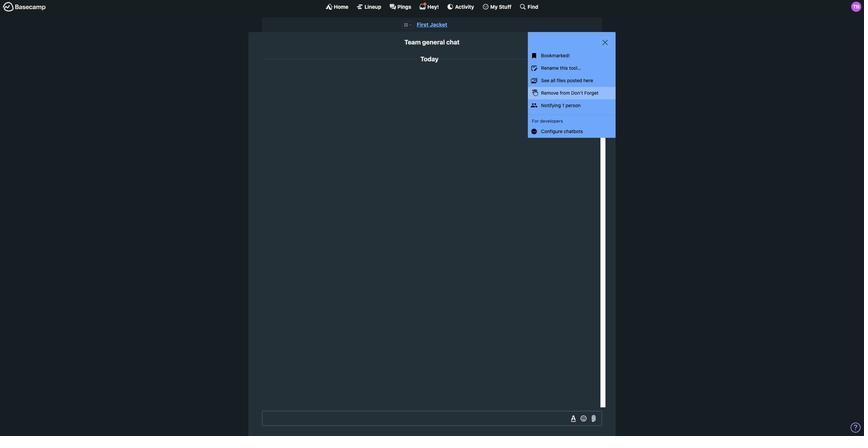 Task type: locate. For each thing, give the bounding box(es) containing it.
hey!
[[428, 4, 439, 10]]

None text field
[[262, 412, 602, 427]]

remove from don't forget
[[541, 90, 599, 96]]

10:09am link
[[557, 72, 572, 76]]

forget
[[585, 90, 599, 96]]

lineup link
[[357, 3, 381, 10]]

find
[[528, 4, 539, 10]]

rename this tool…
[[541, 65, 581, 71]]

my stuff
[[491, 4, 512, 10]]

general
[[422, 39, 445, 46]]

home
[[334, 4, 349, 10]]

this
[[560, 65, 568, 71]]

notifying       1 person
[[541, 103, 581, 108]]

10:09am
[[557, 72, 572, 76]]

pings button
[[390, 3, 411, 10]]

notifying
[[541, 103, 561, 108]]

bookmarked!
[[541, 53, 570, 59]]

first jacket
[[417, 22, 448, 28]]

all
[[551, 78, 556, 83]]

files
[[557, 78, 566, 83]]

see all files posted here link
[[528, 75, 616, 87]]

activity
[[455, 4, 474, 10]]

team
[[405, 39, 421, 46]]

today
[[421, 55, 439, 63]]

see all files posted here
[[541, 78, 593, 83]]

tool…
[[569, 65, 581, 71]]

main element
[[0, 0, 864, 13]]

see
[[541, 78, 550, 83]]

notifying       1 person link
[[528, 99, 616, 112]]

jacket
[[430, 22, 448, 28]]

remove
[[541, 90, 559, 96]]

first jacket link
[[417, 22, 448, 28]]

developers
[[540, 118, 563, 124]]

team!
[[567, 78, 579, 84]]

for
[[532, 118, 539, 124]]

my stuff button
[[482, 3, 512, 10]]

chat
[[446, 39, 460, 46]]

for developers
[[532, 118, 563, 124]]

rename
[[541, 65, 559, 71]]

tyler black image
[[852, 2, 862, 12]]

configure
[[541, 129, 563, 134]]



Task type: vqa. For each thing, say whether or not it's contained in the screenshot.
First Jacket
yes



Task type: describe. For each thing, give the bounding box(es) containing it.
hello
[[555, 78, 566, 84]]

pings
[[398, 4, 411, 10]]

configure chatbots link
[[528, 126, 616, 138]]

stuff
[[499, 4, 512, 10]]

from
[[560, 90, 570, 96]]

rename this tool… link
[[528, 62, 616, 75]]

don't
[[571, 90, 583, 96]]

home link
[[326, 3, 349, 10]]

remove from don't forget link
[[528, 87, 616, 99]]

switch accounts image
[[3, 2, 46, 12]]

1
[[562, 103, 565, 108]]

tyler black image
[[583, 71, 597, 85]]

team general chat
[[405, 39, 460, 46]]

10:09am element
[[557, 72, 572, 76]]

configure chatbots
[[541, 129, 583, 134]]

hey! button
[[420, 2, 439, 10]]

person
[[566, 103, 581, 108]]

chatbots
[[564, 129, 583, 134]]

bookmarked! link
[[528, 50, 616, 62]]

my
[[491, 4, 498, 10]]

posted
[[567, 78, 582, 83]]

find button
[[520, 3, 539, 10]]

hello team!
[[555, 78, 579, 84]]

lineup
[[365, 4, 381, 10]]

here
[[584, 78, 593, 83]]

activity link
[[447, 3, 474, 10]]

first
[[417, 22, 429, 28]]



